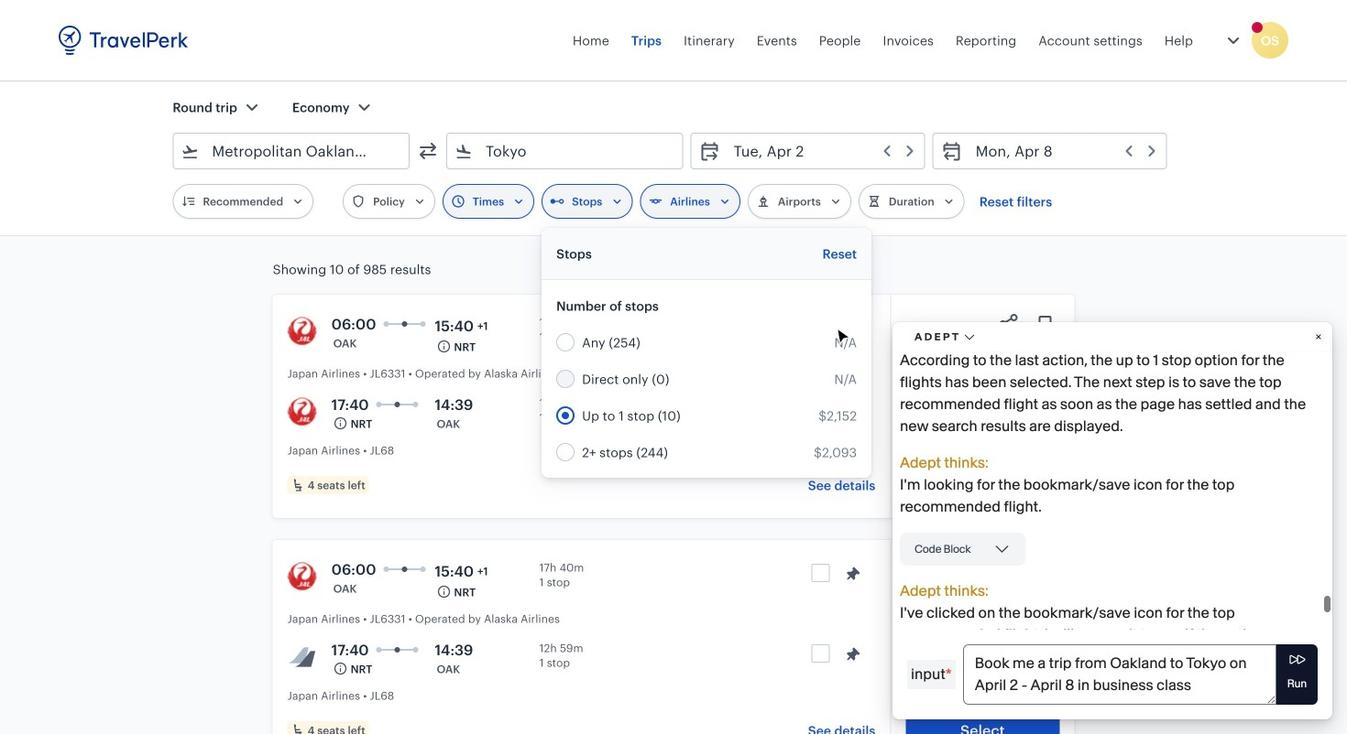 Task type: vqa. For each thing, say whether or not it's contained in the screenshot.
1st Japan Airlines icon from the bottom of the page
yes



Task type: describe. For each thing, give the bounding box(es) containing it.
4 japan airlines image from the top
[[287, 643, 317, 673]]

To search field
[[473, 137, 659, 166]]

2 japan airlines image from the top
[[287, 398, 317, 427]]

From search field
[[199, 137, 385, 166]]

Depart field
[[721, 137, 917, 166]]



Task type: locate. For each thing, give the bounding box(es) containing it.
Return field
[[963, 137, 1159, 166]]

1 japan airlines image from the top
[[287, 317, 317, 346]]

3 japan airlines image from the top
[[287, 563, 317, 592]]

japan airlines image
[[287, 317, 317, 346], [287, 398, 317, 427], [287, 563, 317, 592], [287, 643, 317, 673]]



